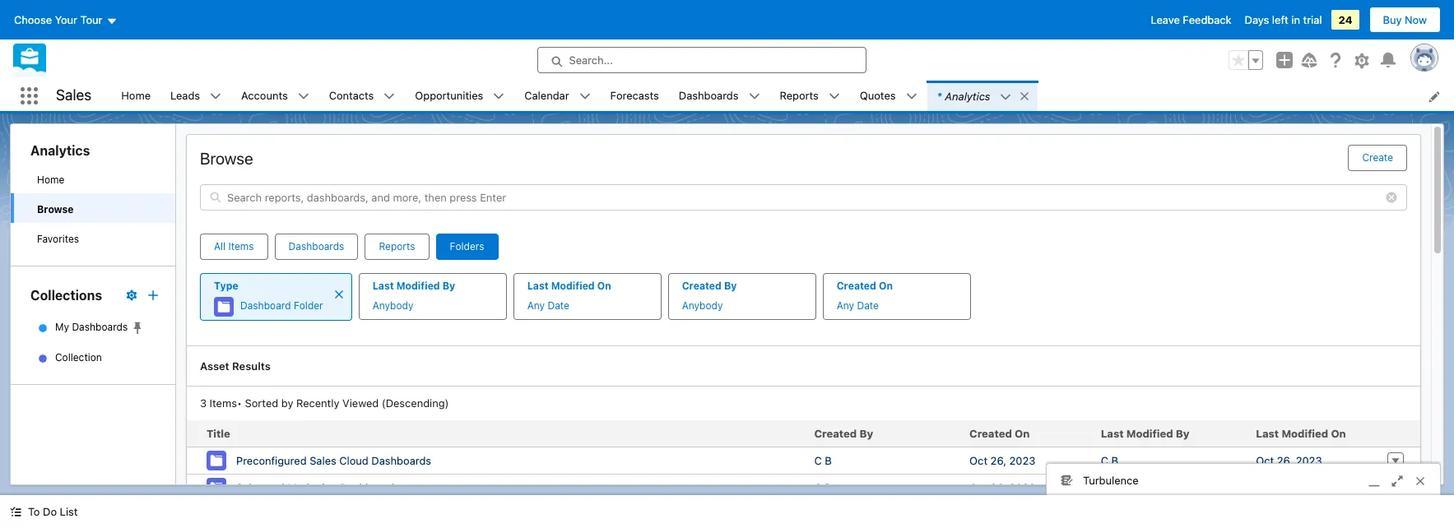 Task type: describe. For each thing, give the bounding box(es) containing it.
leave feedback
[[1151, 13, 1232, 26]]

leave
[[1151, 13, 1180, 26]]

text default image for reports
[[829, 91, 840, 102]]

choose your tour button
[[13, 7, 118, 33]]

accounts link
[[231, 81, 298, 111]]

in
[[1292, 13, 1300, 26]]

home link
[[111, 81, 161, 111]]

accounts list item
[[231, 81, 319, 111]]

contacts list item
[[319, 81, 405, 111]]

to
[[28, 505, 40, 519]]

feedback
[[1183, 13, 1232, 26]]

tour
[[80, 13, 102, 26]]

reports
[[780, 89, 819, 102]]

quotes list item
[[850, 81, 927, 111]]

leads
[[170, 89, 200, 102]]

text default image for contacts
[[384, 91, 395, 102]]

reports link
[[770, 81, 829, 111]]

search... button
[[537, 47, 866, 73]]

opportunities list item
[[405, 81, 515, 111]]

search...
[[569, 54, 613, 67]]

to do list button
[[0, 495, 88, 528]]

text default image for quotes
[[906, 91, 917, 102]]

forecasts
[[610, 89, 659, 102]]

text default image inside list item
[[1019, 90, 1031, 102]]

dashboards
[[679, 89, 739, 102]]

home
[[121, 89, 151, 102]]

opportunities
[[415, 89, 483, 102]]

quotes
[[860, 89, 896, 102]]

reports list item
[[770, 81, 850, 111]]

to do list
[[28, 505, 78, 519]]

accounts
[[241, 89, 288, 102]]

leads link
[[161, 81, 210, 111]]

opportunities link
[[405, 81, 493, 111]]



Task type: vqa. For each thing, say whether or not it's contained in the screenshot.
the "Forecasts" link
yes



Task type: locate. For each thing, give the bounding box(es) containing it.
trial
[[1303, 13, 1322, 26]]

*
[[937, 89, 942, 102]]

text default image inside contacts list item
[[384, 91, 395, 102]]

text default image for calendar
[[579, 91, 591, 102]]

text default image left calendar "link"
[[493, 91, 505, 102]]

* analytics
[[937, 89, 991, 102]]

text default image inside reports list item
[[829, 91, 840, 102]]

now
[[1405, 13, 1427, 26]]

3 text default image from the left
[[1000, 91, 1012, 103]]

buy now button
[[1369, 7, 1441, 33]]

days left in trial
[[1245, 13, 1322, 26]]

do
[[43, 505, 57, 519]]

group
[[1229, 50, 1263, 70]]

leave feedback link
[[1151, 13, 1232, 26]]

text default image right accounts
[[298, 91, 309, 102]]

text default image right leads
[[210, 91, 221, 102]]

list
[[60, 505, 78, 519]]

forecasts link
[[601, 81, 669, 111]]

days
[[1245, 13, 1269, 26]]

your
[[55, 13, 77, 26]]

text default image right contacts
[[384, 91, 395, 102]]

buy now
[[1383, 13, 1427, 26]]

list item containing *
[[927, 81, 1038, 111]]

list item
[[927, 81, 1038, 111]]

quotes link
[[850, 81, 906, 111]]

sales
[[56, 87, 92, 104]]

text default image for dashboards
[[749, 91, 760, 102]]

0 horizontal spatial text default image
[[749, 91, 760, 102]]

choose
[[14, 13, 52, 26]]

calendar link
[[515, 81, 579, 111]]

text default image for accounts
[[298, 91, 309, 102]]

analytics
[[945, 89, 991, 102]]

text default image
[[1019, 90, 1031, 102], [210, 91, 221, 102], [298, 91, 309, 102], [384, 91, 395, 102], [493, 91, 505, 102], [579, 91, 591, 102], [829, 91, 840, 102], [10, 506, 21, 518]]

contacts
[[329, 89, 374, 102]]

text default image for leads
[[210, 91, 221, 102]]

turbulence
[[1083, 474, 1139, 487]]

text default image down search...
[[579, 91, 591, 102]]

calendar
[[525, 89, 569, 102]]

text default image right reports
[[829, 91, 840, 102]]

dashboards link
[[669, 81, 749, 111]]

text default image left to
[[10, 506, 21, 518]]

text default image for opportunities
[[493, 91, 505, 102]]

text default image inside opportunities list item
[[493, 91, 505, 102]]

buy
[[1383, 13, 1402, 26]]

text default image right analytics
[[1019, 90, 1031, 102]]

left
[[1272, 13, 1289, 26]]

text default image inside dashboards list item
[[749, 91, 760, 102]]

1 text default image from the left
[[749, 91, 760, 102]]

text default image inside 'to do list' button
[[10, 506, 21, 518]]

calendar list item
[[515, 81, 601, 111]]

1 horizontal spatial text default image
[[906, 91, 917, 102]]

text default image
[[749, 91, 760, 102], [906, 91, 917, 102], [1000, 91, 1012, 103]]

text default image left reports link
[[749, 91, 760, 102]]

text default image inside the quotes list item
[[906, 91, 917, 102]]

text default image left *
[[906, 91, 917, 102]]

text default image inside accounts list item
[[298, 91, 309, 102]]

2 horizontal spatial text default image
[[1000, 91, 1012, 103]]

choose your tour
[[14, 13, 102, 26]]

dashboards list item
[[669, 81, 770, 111]]

24
[[1339, 13, 1353, 26]]

text default image inside the calendar list item
[[579, 91, 591, 102]]

list containing home
[[111, 81, 1454, 111]]

leads list item
[[161, 81, 231, 111]]

text default image right analytics
[[1000, 91, 1012, 103]]

contacts link
[[319, 81, 384, 111]]

text default image inside leads list item
[[210, 91, 221, 102]]

2 text default image from the left
[[906, 91, 917, 102]]

list
[[111, 81, 1454, 111]]



